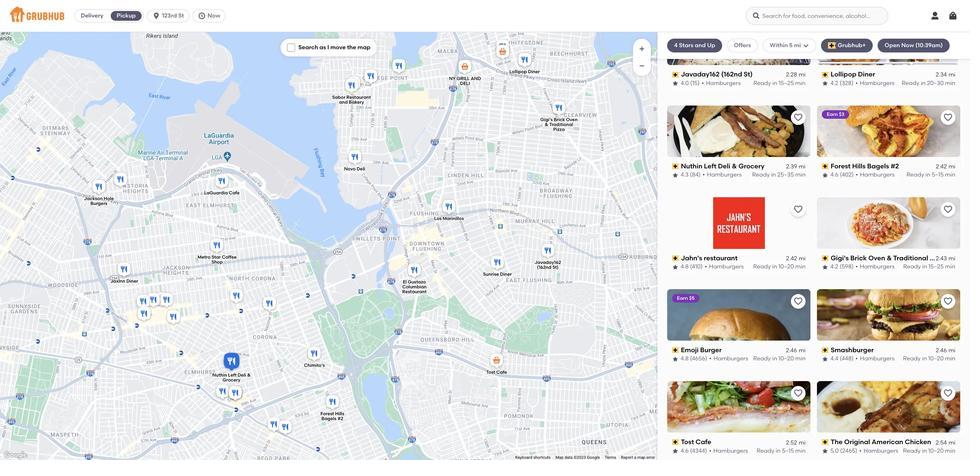 Task type: locate. For each thing, give the bounding box(es) containing it.
0 vertical spatial subscription pass image
[[672, 164, 680, 170]]

0 vertical spatial tost
[[486, 370, 495, 375]]

hamburgers down 'restaurant'
[[709, 264, 744, 271]]

cherry valley deli & grill image
[[495, 38, 511, 56]]

1 horizontal spatial ready in 15–25 min
[[904, 264, 956, 271]]

2 horizontal spatial cafe
[[696, 439, 712, 446]]

hamburgers
[[706, 80, 741, 87], [860, 80, 895, 87], [707, 172, 742, 179], [860, 172, 895, 179], [709, 264, 744, 271], [860, 264, 895, 271], [714, 356, 749, 363], [860, 356, 895, 363], [714, 448, 748, 455], [864, 448, 899, 455]]

white castle image
[[214, 383, 231, 401]]

st)
[[744, 71, 753, 78], [553, 265, 559, 270]]

ny grill and deli image
[[457, 58, 473, 76]]

1 horizontal spatial now
[[902, 42, 915, 49]]

1 horizontal spatial traditional
[[894, 255, 929, 262]]

sunrise
[[483, 272, 499, 277]]

and for stars
[[695, 42, 706, 49]]

nuthin left deli & grocery logo image
[[668, 106, 811, 157]]

javaday162 for javaday162 (162nd st)
[[681, 71, 720, 78]]

(162nd inside javaday162 (162nd st) sunrise diner jaxinn diner
[[537, 265, 551, 270]]

ready in 20–30 min
[[902, 80, 956, 87]]

1 vertical spatial 4.2
[[831, 264, 839, 271]]

0 vertical spatial 4.8
[[681, 264, 689, 271]]

0 horizontal spatial 2.42 mi
[[786, 255, 806, 262]]

original
[[845, 439, 871, 446]]

svg image up (10:39am)
[[931, 11, 940, 21]]

now
[[208, 12, 220, 19], [902, 42, 915, 49]]

bagels inside map region
[[321, 416, 336, 422]]

min for lollipop diner
[[946, 80, 956, 87]]

1 horizontal spatial javaday162
[[681, 71, 720, 78]]

error
[[647, 456, 655, 460]]

grubhub plus flag logo image
[[828, 42, 836, 49]]

star icon image
[[672, 80, 679, 87], [822, 80, 829, 87], [672, 172, 679, 179], [822, 172, 829, 179], [672, 264, 679, 271], [822, 264, 829, 271], [672, 356, 679, 363], [822, 356, 829, 363], [672, 448, 679, 455], [822, 448, 829, 455]]

save this restaurant button
[[791, 18, 806, 33], [941, 18, 956, 33], [791, 110, 806, 125], [941, 110, 956, 125], [791, 202, 806, 217], [941, 202, 956, 217], [791, 294, 806, 309], [941, 294, 956, 309], [791, 386, 806, 401], [941, 386, 956, 401]]

min for the original american chicken
[[946, 448, 956, 455]]

save this restaurant button for nuthin left deli & grocery
[[791, 110, 806, 125]]

chimito's image
[[306, 346, 322, 363]]

(4344)
[[690, 448, 707, 455]]

deli
[[718, 163, 731, 170], [357, 166, 365, 172], [238, 373, 246, 378]]

0 vertical spatial 4.2
[[831, 80, 839, 87]]

1 horizontal spatial st)
[[744, 71, 753, 78]]

hamburgers down the original american chicken
[[864, 448, 899, 455]]

forest hills bagels #2 logo image
[[817, 106, 961, 157]]

0 horizontal spatial forest hills bagels #2
[[320, 412, 344, 422]]

in for smashburger
[[922, 356, 927, 363]]

0 vertical spatial forest hills bagels #2
[[831, 163, 899, 170]]

ready for tost cafe
[[757, 448, 775, 455]]

1 vertical spatial st)
[[553, 265, 559, 270]]

ready in 10–20 min
[[754, 264, 806, 271], [754, 356, 806, 363], [904, 356, 956, 363], [904, 448, 956, 455]]

subscription pass image for gigi's brick oven & traditional pizza
[[822, 256, 829, 262]]

hamburgers down nuthin left deli & grocery
[[707, 172, 742, 179]]

star icon image left 4.6 (402)
[[822, 172, 829, 179]]

in for the original american chicken
[[922, 448, 927, 455]]

• hamburgers for tost cafe
[[709, 448, 748, 455]]

1 vertical spatial pizza
[[930, 255, 947, 262]]

jahn's restaurant image
[[158, 292, 175, 310]]

4.8 down jahn's
[[681, 264, 689, 271]]

0 horizontal spatial 15–25
[[779, 80, 794, 87]]

1 vertical spatial 15–25
[[929, 264, 944, 271]]

jaxinn diner image
[[116, 261, 132, 279]]

bagels down forest hills bagels #2 logo
[[868, 163, 890, 170]]

hamburgers for emoji burger
[[714, 356, 749, 363]]

2.39 mi
[[786, 163, 806, 170]]

4.2 left '(328)'
[[831, 80, 839, 87]]

mi for cafe
[[799, 439, 806, 446]]

• hamburgers for forest hills bagels #2
[[856, 172, 895, 179]]

save this restaurant button for the original american chicken
[[941, 386, 956, 401]]

svg image
[[949, 11, 958, 21], [198, 12, 206, 20], [753, 12, 761, 20]]

1 horizontal spatial 2.42
[[936, 163, 947, 170]]

lollipop inside lollipop diner ny grill and deli
[[509, 69, 527, 74]]

2.52
[[786, 439, 798, 446]]

4.2 for lollipop diner
[[831, 80, 839, 87]]

1 vertical spatial ready in 5–15 min
[[757, 448, 806, 455]]

in for forest hills bagels #2
[[926, 172, 931, 179]]

nuthin up 4.3 (84)
[[681, 163, 703, 170]]

1 vertical spatial 2.42
[[786, 255, 798, 262]]

min for nuthin left deli & grocery
[[796, 172, 806, 179]]

0 horizontal spatial gigi's
[[540, 117, 553, 123]]

1 vertical spatial forest
[[320, 412, 334, 417]]

• for smashburger
[[856, 356, 858, 363]]

1 vertical spatial hills
[[335, 412, 344, 417]]

bagels down forest hills bagels #2 image
[[321, 416, 336, 422]]

cafe for tost cafe
[[696, 439, 712, 446]]

forest hills bagels #2 image
[[324, 394, 341, 412]]

save this restaurant image for javaday162 (162nd st)
[[794, 21, 804, 31]]

traditional left 2.43
[[894, 255, 929, 262]]

5–15 for tost cafe
[[782, 448, 794, 455]]

0 vertical spatial ready in 15–25 min
[[754, 80, 806, 87]]

star icon image left 4.3
[[672, 172, 679, 179]]

the original american chicken image
[[145, 292, 161, 310]]

4.8 (4656)
[[681, 356, 708, 363]]

javaday162 (162nd st)
[[681, 71, 753, 78]]

metro star coffee shop
[[198, 255, 237, 265]]

earn for forest hills bagels #2
[[827, 112, 838, 117]]

• hamburgers for smashburger
[[856, 356, 895, 363]]

lollipop for lollipop diner ny grill and deli
[[509, 69, 527, 74]]

mi for (162nd
[[799, 71, 806, 78]]

in for nuthin left deli & grocery
[[772, 172, 776, 179]]

lollipop up 4.2 (328)
[[831, 71, 857, 78]]

1 horizontal spatial gigi's brick oven & traditional pizza
[[831, 255, 947, 262]]

• hamburgers down smashburger
[[856, 356, 895, 363]]

ready in 5–15 min
[[907, 172, 956, 179], [757, 448, 806, 455]]

svg image
[[931, 11, 940, 21], [152, 12, 161, 20], [803, 42, 809, 49], [289, 45, 294, 50]]

st
[[178, 12, 184, 19]]

15–25 down 2.28
[[779, 80, 794, 87]]

#2 down forest hills bagels #2 image
[[337, 416, 343, 422]]

star icon image left "4.8 (4656)"
[[672, 356, 679, 363]]

0 horizontal spatial hills
[[335, 412, 344, 417]]

earn $3
[[827, 112, 845, 117]]

grocery up ready in 25–35 min
[[739, 163, 765, 170]]

1 horizontal spatial 2.42 mi
[[936, 163, 956, 170]]

star icon image for javaday162 (162nd st)
[[672, 80, 679, 87]]

sunrise diner image
[[489, 254, 506, 272]]

(410)
[[690, 264, 703, 271]]

ready for nuthin left deli & grocery
[[753, 172, 770, 179]]

smashburger  logo image
[[817, 290, 961, 341]]

open now (10:39am)
[[885, 42, 943, 49]]

• down "lollipop diner"
[[856, 80, 858, 87]]

search
[[299, 44, 318, 51]]

2 4.8 from the top
[[681, 356, 689, 363]]

hamburgers for smashburger
[[860, 356, 895, 363]]

10–20
[[779, 264, 794, 271], [779, 356, 794, 363], [929, 356, 944, 363], [929, 448, 944, 455]]

ready in 5–15 min for tost cafe
[[757, 448, 806, 455]]

0 vertical spatial traditional
[[549, 122, 573, 127]]

• hamburgers down javaday162 (162nd st)
[[702, 80, 741, 87]]

save this restaurant image
[[794, 21, 804, 31], [944, 21, 953, 31], [794, 113, 804, 123], [794, 205, 804, 215], [944, 297, 953, 307], [944, 389, 953, 399]]

st) down javaday162 (162nd st) icon
[[553, 265, 559, 270]]

now right open
[[902, 42, 915, 49]]

0 horizontal spatial brick
[[554, 117, 565, 123]]

nuthin
[[681, 163, 703, 170], [212, 373, 227, 378]]

1 horizontal spatial svg image
[[753, 12, 761, 20]]

forest hills bagels #2 inside map region
[[320, 412, 344, 422]]

grocery
[[739, 163, 765, 170], [223, 378, 240, 383]]

(162nd down javaday162 (162nd st) icon
[[537, 265, 551, 270]]

0 vertical spatial pizza
[[553, 127, 565, 132]]

pizza
[[553, 127, 565, 132], [930, 255, 947, 262]]

• for jahn's restaurant
[[705, 264, 707, 271]]

shortcuts
[[534, 456, 551, 460]]

• hamburgers down burger
[[710, 356, 749, 363]]

star icon image for emoji burger
[[672, 356, 679, 363]]

star icon image left 4.2 (598)
[[822, 264, 829, 271]]

2.42 for jahn's restaurant
[[786, 255, 798, 262]]

open
[[885, 42, 900, 49]]

0 horizontal spatial now
[[208, 12, 220, 19]]

mi for restaurant
[[799, 255, 806, 262]]

1 vertical spatial ready in 15–25 min
[[904, 264, 956, 271]]

in for tost cafe
[[776, 448, 781, 455]]

deli right novo
[[357, 166, 365, 172]]

0 vertical spatial 2.42
[[936, 163, 947, 170]]

mangu grill and restaurant image
[[346, 75, 362, 93]]

the
[[347, 44, 356, 51]]

2.34
[[936, 71, 947, 78]]

0 vertical spatial grocery
[[739, 163, 765, 170]]

hamburgers down smashburger
[[860, 356, 895, 363]]

• right the (402)
[[856, 172, 858, 179]]

&
[[545, 122, 548, 127], [732, 163, 737, 170], [887, 255, 892, 262], [247, 373, 251, 378]]

1 horizontal spatial lollipop
[[831, 71, 857, 78]]

javaday162 (162nd st) logo image
[[668, 14, 811, 65]]

• right the (84)
[[703, 172, 705, 179]]

hamburgers right (4344)
[[714, 448, 748, 455]]

traditional inside gigi's brick oven & traditional pizza
[[549, 122, 573, 127]]

0 horizontal spatial forest
[[320, 412, 334, 417]]

(2465)
[[841, 448, 858, 455]]

• hamburgers for javaday162 (162nd st)
[[702, 80, 741, 87]]

min for jahn's restaurant
[[796, 264, 806, 271]]

1 4.8 from the top
[[681, 264, 689, 271]]

star icon image for nuthin left deli & grocery
[[672, 172, 679, 179]]

hamburgers for javaday162 (162nd st)
[[706, 80, 741, 87]]

2.42 mi
[[936, 163, 956, 170], [786, 255, 806, 262]]

deli up applebee's 'icon'
[[238, 373, 246, 378]]

mi for left
[[799, 163, 806, 170]]

lollipop
[[509, 69, 527, 74], [831, 71, 857, 78]]

tost cafe logo image
[[668, 382, 811, 433]]

5.0
[[831, 448, 839, 455]]

search as i move the map
[[299, 44, 371, 51]]

& inside gigi's brick oven & traditional pizza
[[545, 122, 548, 127]]

1 vertical spatial left
[[228, 373, 236, 378]]

cafe inside laguardia cafe jackson hole burgers
[[229, 190, 240, 196]]

lollipop for lollipop diner
[[831, 71, 857, 78]]

el
[[403, 280, 407, 285]]

subscription pass image
[[672, 164, 680, 170], [672, 256, 680, 262], [822, 348, 829, 354]]

1 horizontal spatial 2.46
[[936, 347, 947, 354]]

2.39
[[786, 163, 798, 170]]

within 5 mi
[[770, 42, 801, 49]]

earn for emoji burger
[[677, 296, 688, 301]]

hamburgers down burger
[[714, 356, 749, 363]]

1 horizontal spatial 5–15
[[932, 172, 944, 179]]

1 2.46 from the left
[[786, 347, 798, 354]]

1 horizontal spatial #2
[[891, 163, 899, 170]]

10–20 for the original american chicken
[[929, 448, 944, 455]]

subscription pass image
[[672, 72, 680, 78], [822, 72, 829, 78], [822, 164, 829, 170], [822, 256, 829, 262], [672, 348, 680, 354], [672, 440, 680, 446], [822, 440, 829, 446]]

1 vertical spatial 4.8
[[681, 356, 689, 363]]

subscription pass image for nuthin
[[672, 164, 680, 170]]

5–15 for forest hills bagels #2
[[932, 172, 944, 179]]

gigi's inside gigi's brick oven & traditional pizza
[[540, 117, 553, 123]]

ready in 15–25 min down 2.43
[[904, 264, 956, 271]]

save this restaurant button for smashburger
[[941, 294, 956, 309]]

gustazo
[[408, 280, 426, 285]]

& inside chimito's tost cafe nuthin left deli & grocery
[[247, 373, 251, 378]]

1 vertical spatial #2
[[337, 416, 343, 422]]

2.43
[[936, 255, 947, 262]]

delivery
[[81, 12, 103, 19]]

left inside chimito's tost cafe nuthin left deli & grocery
[[228, 373, 236, 378]]

javaday162 for javaday162 (162nd st) sunrise diner jaxinn diner
[[535, 260, 561, 265]]

0 horizontal spatial 2.46 mi
[[786, 347, 806, 354]]

min for tost cafe
[[796, 448, 806, 455]]

1 vertical spatial and
[[339, 100, 348, 105]]

subscription pass image for forest hills bagels #2
[[822, 164, 829, 170]]

15–25 down 2.43
[[929, 264, 944, 271]]

2.42 mi for jahn's restaurant
[[786, 255, 806, 262]]

min for emoji burger
[[796, 356, 806, 363]]

cafe for laguardia cafe jackson hole burgers
[[229, 190, 240, 196]]

0 vertical spatial restaurant
[[346, 95, 371, 100]]

tost cafe image
[[489, 352, 505, 370]]

• hamburgers down nuthin left deli & grocery
[[703, 172, 742, 179]]

0 vertical spatial left
[[704, 163, 717, 170]]

0 vertical spatial brick
[[554, 117, 565, 123]]

jackson
[[84, 196, 102, 202]]

save this restaurant image
[[944, 113, 953, 123], [944, 205, 953, 215], [794, 297, 804, 307], [794, 389, 804, 399]]

0 vertical spatial hills
[[853, 163, 866, 170]]

ready in 10–20 min for emoji burger
[[754, 356, 806, 363]]

0 horizontal spatial map
[[358, 44, 371, 51]]

st) inside javaday162 (162nd st) sunrise diner jaxinn diner
[[553, 265, 559, 270]]

1 horizontal spatial cafe
[[496, 370, 507, 375]]

star icon image left 4.8 (410)
[[672, 264, 679, 271]]

#2
[[891, 163, 899, 170], [337, 416, 343, 422]]

1 vertical spatial cafe
[[496, 370, 507, 375]]

2 2.46 from the left
[[936, 347, 947, 354]]

svg image left 123rd
[[152, 12, 161, 20]]

earn left $5
[[677, 296, 688, 301]]

terms
[[605, 456, 616, 460]]

1 vertical spatial grocery
[[223, 378, 240, 383]]

0 vertical spatial javaday162
[[681, 71, 720, 78]]

javaday162
[[681, 71, 720, 78], [535, 260, 561, 265]]

• down original
[[860, 448, 862, 455]]

• right (4344)
[[709, 448, 712, 455]]

1 4.2 from the top
[[831, 80, 839, 87]]

1 horizontal spatial (162nd
[[722, 71, 743, 78]]

keyboard shortcuts
[[516, 456, 551, 460]]

mi for diner
[[949, 71, 956, 78]]

0 horizontal spatial cafe
[[229, 190, 240, 196]]

• down smashburger
[[856, 356, 858, 363]]

• down jahn's restaurant at the right bottom of page
[[705, 264, 707, 271]]

traditional down gigi's brick oven & traditional pizza image
[[549, 122, 573, 127]]

0 vertical spatial (162nd
[[722, 71, 743, 78]]

bagels
[[868, 163, 890, 170], [321, 416, 336, 422]]

svg image right the 5
[[803, 42, 809, 49]]

stars
[[679, 42, 694, 49]]

javaday162 inside javaday162 (162nd st) sunrise diner jaxinn diner
[[535, 260, 561, 265]]

and for restaurant
[[339, 100, 348, 105]]

2 2.46 mi from the left
[[936, 347, 956, 354]]

0 vertical spatial st)
[[744, 71, 753, 78]]

1 horizontal spatial brick
[[851, 255, 867, 262]]

1 vertical spatial nuthin
[[212, 373, 227, 378]]

4.8 down the emoji
[[681, 356, 689, 363]]

lollipop down lenny's grill and deli image
[[509, 69, 527, 74]]

los marinillos image
[[441, 199, 457, 216]]

subscription pass image for tost cafe
[[672, 440, 680, 446]]

cafe
[[229, 190, 240, 196], [496, 370, 507, 375], [696, 439, 712, 446]]

up
[[708, 42, 716, 49]]

1 vertical spatial 5–15
[[782, 448, 794, 455]]

5.0 (2465)
[[831, 448, 858, 455]]

1 vertical spatial gigi's brick oven & traditional pizza
[[831, 255, 947, 262]]

1 vertical spatial 4.6
[[681, 448, 689, 455]]

plus icon image
[[638, 45, 646, 53]]

4.2 left (598)
[[831, 264, 839, 271]]

mi
[[794, 42, 801, 49], [799, 71, 806, 78], [949, 71, 956, 78], [799, 163, 806, 170], [949, 163, 956, 170], [799, 255, 806, 262], [949, 255, 956, 262], [799, 347, 806, 354], [949, 347, 956, 354], [799, 439, 806, 446], [949, 439, 956, 446]]

4.6 for forest hills bagels #2
[[831, 172, 839, 179]]

4.6 (402)
[[831, 172, 854, 179]]

burger
[[700, 347, 722, 354]]

• hamburgers right (598)
[[856, 264, 895, 271]]

(15)
[[691, 80, 700, 87]]

and left up
[[695, 42, 706, 49]]

(10:39am)
[[916, 42, 943, 49]]

1 horizontal spatial left
[[704, 163, 717, 170]]

0 vertical spatial 5–15
[[932, 172, 944, 179]]

report
[[621, 456, 633, 460]]

min for forest hills bagels #2
[[946, 172, 956, 179]]

1 horizontal spatial 2.46 mi
[[936, 347, 956, 354]]

• hamburgers down the original american chicken
[[860, 448, 899, 455]]

grocery up applebee's 'icon'
[[223, 378, 240, 383]]

star icon image left 4.6 (4344)
[[672, 448, 679, 455]]

2 horizontal spatial svg image
[[949, 11, 958, 21]]

• hamburgers right (4344)
[[709, 448, 748, 455]]

• hamburgers down 'restaurant'
[[705, 264, 744, 271]]

st) down offers
[[744, 71, 753, 78]]

traditional
[[549, 122, 573, 127], [894, 255, 929, 262]]

4.6 left (4344)
[[681, 448, 689, 455]]

offers
[[734, 42, 751, 49]]

1 vertical spatial map
[[638, 456, 646, 460]]

ready for forest hills bagels #2
[[907, 172, 925, 179]]

hamburgers right the (402)
[[860, 172, 895, 179]]

star icon image left 5.0
[[822, 448, 829, 455]]

• hamburgers for jahn's restaurant
[[705, 264, 744, 271]]

now right "st"
[[208, 12, 220, 19]]

map
[[358, 44, 371, 51], [638, 456, 646, 460]]

ihop image
[[228, 288, 245, 306]]

nuthin up white castle image
[[212, 373, 227, 378]]

#2 down forest hills bagels #2 logo
[[891, 163, 899, 170]]

2.42
[[936, 163, 947, 170], [786, 255, 798, 262]]

and inside sabor restaurant and bakery
[[339, 100, 348, 105]]

0 horizontal spatial 2.42
[[786, 255, 798, 262]]

chicken
[[905, 439, 932, 446]]

• hamburgers right the (402)
[[856, 172, 895, 179]]

1 horizontal spatial nuthin
[[681, 163, 703, 170]]

0 horizontal spatial ready in 5–15 min
[[757, 448, 806, 455]]

ready in 10–20 min for the original american chicken
[[904, 448, 956, 455]]

• hamburgers down "lollipop diner"
[[856, 80, 895, 87]]

1 vertical spatial earn
[[677, 296, 688, 301]]

k & l delicatessen image
[[135, 293, 151, 311]]

0 vertical spatial 15–25
[[779, 80, 794, 87]]

map right the
[[358, 44, 371, 51]]

0 vertical spatial cafe
[[229, 190, 240, 196]]

1 horizontal spatial forest
[[831, 163, 851, 170]]

famous gold tim's deli & grill image
[[363, 68, 379, 86]]

2 4.2 from the top
[[831, 264, 839, 271]]

hamburgers down javaday162 (162nd st)
[[706, 80, 741, 87]]

star icon image for the original american chicken
[[822, 448, 829, 455]]

1 horizontal spatial restaurant
[[402, 289, 427, 295]]

nuthin left deli & grocery
[[681, 163, 765, 170]]

oven
[[566, 117, 578, 123], [869, 255, 886, 262]]

st) for javaday162 (162nd st) sunrise diner jaxinn diner
[[553, 265, 559, 270]]

tost cafe
[[681, 439, 712, 446]]

star icon image left 4.0
[[672, 80, 679, 87]]

and left bakery
[[339, 100, 348, 105]]

• right (15) at the right top
[[702, 80, 704, 87]]

0 horizontal spatial nuthin
[[212, 373, 227, 378]]

restaurant down mangu grill and restaurant icon
[[346, 95, 371, 100]]

star icon image left 4.4
[[822, 356, 829, 363]]

keyboard shortcuts button
[[516, 455, 551, 461]]

0 vertical spatial 4.6
[[831, 172, 839, 179]]

1 2.46 mi from the left
[[786, 347, 806, 354]]

0 horizontal spatial javaday162
[[535, 260, 561, 265]]

cafe inside chimito's tost cafe nuthin left deli & grocery
[[496, 370, 507, 375]]

1 vertical spatial (162nd
[[537, 265, 551, 270]]

0 vertical spatial now
[[208, 12, 220, 19]]

lollipop diner image
[[517, 52, 533, 69]]

the original american chicken logo image
[[817, 382, 961, 433]]

• hamburgers for nuthin left deli & grocery
[[703, 172, 742, 179]]

15–25
[[779, 80, 794, 87], [929, 264, 944, 271]]

ready for jahn's restaurant
[[754, 264, 771, 271]]

2.28 mi
[[786, 71, 806, 78]]

pizza inside gigi's brick oven & traditional pizza
[[553, 127, 565, 132]]

earn left the $3 at the right of the page
[[827, 112, 838, 117]]

hamburgers down "lollipop diner"
[[860, 80, 895, 87]]

star icon image left 4.2 (328)
[[822, 80, 829, 87]]

in for lollipop diner
[[921, 80, 926, 87]]

1 vertical spatial now
[[902, 42, 915, 49]]

hamburgers right (598)
[[860, 264, 895, 271]]

• down burger
[[710, 356, 712, 363]]

sabor restaurant and bakery
[[332, 95, 371, 105]]

star icon image for gigi's brick oven & traditional pizza
[[822, 264, 829, 271]]

ready for emoji burger
[[754, 356, 771, 363]]

4.6 left the (402)
[[831, 172, 839, 179]]

• for emoji burger
[[710, 356, 712, 363]]

(162nd down offers
[[722, 71, 743, 78]]

0 horizontal spatial st)
[[553, 265, 559, 270]]

1 horizontal spatial bagels
[[868, 163, 890, 170]]

2.42 for forest hills bagels #2
[[936, 163, 947, 170]]

0 horizontal spatial pizza
[[553, 127, 565, 132]]

applebee's image
[[227, 385, 243, 403]]

deli down nuthin left deli & grocery logo
[[718, 163, 731, 170]]

• right (598)
[[856, 264, 858, 271]]

earn
[[827, 112, 838, 117], [677, 296, 688, 301]]

Search for food, convenience, alcohol... search field
[[746, 7, 889, 25]]

hamburgers for the original american chicken
[[864, 448, 899, 455]]

• hamburgers
[[702, 80, 741, 87], [856, 80, 895, 87], [703, 172, 742, 179], [856, 172, 895, 179], [705, 264, 744, 271], [856, 264, 895, 271], [710, 356, 749, 363], [856, 356, 895, 363], [709, 448, 748, 455], [860, 448, 899, 455]]

shop
[[211, 259, 223, 265]]

1 vertical spatial javaday162
[[535, 260, 561, 265]]

restaurant down gustazo
[[402, 289, 427, 295]]

map right a
[[638, 456, 646, 460]]

4.4 (448)
[[831, 356, 854, 363]]

0 horizontal spatial deli
[[238, 373, 246, 378]]

ready
[[754, 80, 771, 87], [902, 80, 920, 87], [753, 172, 770, 179], [907, 172, 925, 179], [754, 264, 771, 271], [904, 264, 921, 271], [754, 356, 771, 363], [904, 356, 921, 363], [757, 448, 775, 455], [904, 448, 921, 455]]

0 horizontal spatial 4.6
[[681, 448, 689, 455]]

0 horizontal spatial and
[[339, 100, 348, 105]]

forest
[[831, 163, 851, 170], [320, 412, 334, 417]]

ready in 15–25 min down 2.28
[[754, 80, 806, 87]]

ready in 5–15 min for forest hills bagels #2
[[907, 172, 956, 179]]

4.2
[[831, 80, 839, 87], [831, 264, 839, 271]]

0 vertical spatial 2.42 mi
[[936, 163, 956, 170]]



Task type: vqa. For each thing, say whether or not it's contained in the screenshot.


Task type: describe. For each thing, give the bounding box(es) containing it.
hamburgers for lollipop diner
[[860, 80, 895, 87]]

the
[[831, 439, 843, 446]]

javaday162 (162nd st) sunrise diner jaxinn diner
[[110, 260, 561, 284]]

mi for brick
[[949, 255, 956, 262]]

• for gigi's brick oven & traditional pizza
[[856, 264, 858, 271]]

chimito's tost cafe nuthin left deli & grocery
[[212, 363, 507, 383]]

star
[[211, 255, 221, 260]]

hamburgers for nuthin left deli & grocery
[[707, 172, 742, 179]]

min for smashburger
[[946, 356, 956, 363]]

javaday162 (162nd st) image
[[540, 243, 556, 260]]

jahn's
[[681, 255, 703, 262]]

1 horizontal spatial tost
[[681, 439, 694, 446]]

10–20 for jahn's restaurant
[[779, 264, 794, 271]]

ready in 25–35 min
[[753, 172, 806, 179]]

123rd st button
[[147, 9, 193, 22]]

burgers
[[90, 201, 107, 206]]

hills inside map region
[[335, 412, 344, 417]]

grocery inside chimito's tost cafe nuthin left deli & grocery
[[223, 378, 240, 383]]

1 horizontal spatial deli
[[357, 166, 365, 172]]

1 horizontal spatial hills
[[853, 163, 866, 170]]

map
[[556, 456, 564, 460]]

laguardia
[[204, 190, 228, 196]]

el gustazo columbian restaurant
[[402, 280, 427, 295]]

columbian
[[402, 285, 427, 290]]

save this restaurant image for the original american chicken
[[944, 389, 953, 399]]

minus icon image
[[638, 62, 646, 70]]

• for nuthin left deli & grocery
[[703, 172, 705, 179]]

4.3
[[681, 172, 689, 179]]

i
[[328, 44, 329, 51]]

(4656)
[[690, 356, 708, 363]]

(448)
[[840, 356, 854, 363]]

in for gigi's brick oven & traditional pizza
[[923, 264, 928, 271]]

now button
[[193, 9, 229, 22]]

nuthin inside chimito's tost cafe nuthin left deli & grocery
[[212, 373, 227, 378]]

0 vertical spatial bagels
[[868, 163, 890, 170]]

emoji burger
[[681, 347, 722, 354]]

1 horizontal spatial gigi's
[[831, 255, 849, 262]]

google
[[587, 456, 600, 460]]

$3
[[839, 112, 845, 117]]

123rd
[[162, 12, 177, 19]]

4.2 (598)
[[831, 264, 854, 271]]

(84)
[[690, 172, 701, 179]]

gigi's brick oven & traditional pizza inside map region
[[540, 117, 578, 132]]

mi for burger
[[799, 347, 806, 354]]

• for tost cafe
[[709, 448, 712, 455]]

hamburgers for jahn's restaurant
[[709, 264, 744, 271]]

20–30
[[927, 80, 944, 87]]

ready for javaday162 (162nd st)
[[754, 80, 771, 87]]

2.46 for smashburger
[[936, 347, 947, 354]]

2.42 mi for forest hills bagels #2
[[936, 163, 956, 170]]

save this restaurant button for tost cafe
[[791, 386, 806, 401]]

sabor restaurant and bakery image
[[344, 77, 360, 95]]

los marinillos
[[434, 216, 464, 222]]

whitepoint diner image
[[391, 58, 407, 76]]

jahn's restaurant
[[681, 255, 738, 262]]

svg image inside 123rd st button
[[152, 12, 161, 20]]

min for javaday162 (162nd st)
[[796, 80, 806, 87]]

grill
[[457, 76, 470, 81]]

4.8 (410)
[[681, 264, 703, 271]]

2.34 mi
[[936, 71, 956, 78]]

mi for hills
[[949, 163, 956, 170]]

1 vertical spatial restaurant
[[402, 289, 427, 295]]

save this restaurant image for nuthin left deli & grocery
[[794, 113, 804, 123]]

0 vertical spatial nuthin
[[681, 163, 703, 170]]

rego bagel image
[[266, 416, 282, 434]]

4.2 for gigi's brick oven & traditional pizza
[[831, 264, 839, 271]]

4.4
[[831, 356, 839, 363]]

ready for lollipop diner
[[902, 80, 920, 87]]

laguardia cafe jackson hole burgers
[[84, 190, 240, 206]]

jackson hole burgers image
[[91, 179, 107, 197]]

1 vertical spatial oven
[[869, 255, 886, 262]]

el gustazo columbian restaurant image
[[406, 262, 423, 280]]

emoji
[[681, 347, 699, 354]]

hole
[[104, 196, 114, 202]]

ready for smashburger
[[904, 356, 921, 363]]

0 vertical spatial #2
[[891, 163, 899, 170]]

min for gigi's brick oven & traditional pizza
[[946, 264, 956, 271]]

(328)
[[840, 80, 854, 87]]

keyboard
[[516, 456, 533, 460]]

0 vertical spatial forest
[[831, 163, 851, 170]]

tulcingo image
[[261, 295, 278, 313]]

25–35
[[778, 172, 794, 179]]

restaurant
[[704, 255, 738, 262]]

data
[[565, 456, 573, 460]]

star icon image for jahn's restaurant
[[672, 264, 679, 271]]

ready for gigi's brick oven & traditional pizza
[[904, 264, 921, 271]]

1 horizontal spatial grocery
[[739, 163, 765, 170]]

subscription pass image for javaday162 (162nd st)
[[672, 72, 680, 78]]

smashburger image
[[165, 309, 181, 327]]

2.54
[[936, 439, 947, 446]]

(598)
[[840, 264, 854, 271]]

restaurant inside sabor restaurant and bakery
[[346, 95, 371, 100]]

lenny's grill and deli image
[[495, 43, 511, 61]]

star icon image for smashburger
[[822, 356, 829, 363]]

save this restaurant image for jahn's restaurant
[[794, 205, 804, 215]]

• for forest hills bagels #2
[[856, 172, 858, 179]]

deli inside chimito's tost cafe nuthin left deli & grocery
[[238, 373, 246, 378]]

save this restaurant image for lollipop diner
[[944, 21, 953, 31]]

lollipop diner
[[831, 71, 876, 78]]

2 horizontal spatial deli
[[718, 163, 731, 170]]

sabor
[[332, 95, 345, 100]]

ready in 10–20 min for jahn's restaurant
[[754, 264, 806, 271]]

los
[[434, 216, 442, 222]]

laguardia cafe image
[[214, 173, 230, 191]]

pickup button
[[109, 9, 143, 22]]

subscription pass image for lollipop diner
[[822, 72, 829, 78]]

2.54 mi
[[936, 439, 956, 446]]

save this restaurant button for lollipop diner
[[941, 18, 956, 33]]

4.0
[[681, 80, 689, 87]]

• hamburgers for gigi's brick oven & traditional pizza
[[856, 264, 895, 271]]

save this restaurant button for javaday162 (162nd st)
[[791, 18, 806, 33]]

2.28
[[786, 71, 798, 78]]

4 stars and up
[[674, 42, 716, 49]]

4.6 (4344)
[[681, 448, 707, 455]]

in for jahn's restaurant
[[773, 264, 777, 271]]

1 horizontal spatial map
[[638, 456, 646, 460]]

jaxinn
[[110, 279, 125, 284]]

emoji burger image
[[153, 291, 170, 309]]

move
[[331, 44, 346, 51]]

as
[[320, 44, 326, 51]]

2.46 for emoji burger
[[786, 347, 798, 354]]

nuthin left deli & grocery image
[[222, 352, 241, 373]]

the original american chicken
[[831, 439, 932, 446]]

novo deli
[[344, 166, 365, 172]]

metro star coffee shop image
[[209, 237, 225, 255]]

star icon image for tost cafe
[[672, 448, 679, 455]]

svg image left the search
[[289, 45, 294, 50]]

forest inside map region
[[320, 412, 334, 417]]

emoji burger logo image
[[668, 290, 811, 341]]

star icon image for lollipop diner
[[822, 80, 829, 87]]

chimito's
[[304, 363, 325, 368]]

• for lollipop diner
[[856, 80, 858, 87]]

4.8 for jahn's restaurant
[[681, 264, 689, 271]]

diner inside lollipop diner ny grill and deli
[[528, 69, 540, 74]]

save this restaurant image for smashburger
[[944, 297, 953, 307]]

novo deli image
[[347, 149, 363, 167]]

svg image inside now button
[[198, 12, 206, 20]]

american
[[872, 439, 904, 446]]

©2023
[[574, 456, 586, 460]]

metro
[[198, 255, 210, 260]]

4.8 for emoji burger
[[681, 356, 689, 363]]

oven inside gigi's brick oven & traditional pizza
[[566, 117, 578, 123]]

cafe bora bora image
[[277, 419, 293, 437]]

ny
[[449, 76, 456, 81]]

(402)
[[840, 172, 854, 179]]

$5
[[689, 296, 695, 301]]

laly's restaurant image
[[136, 306, 152, 324]]

2.52 mi
[[786, 439, 806, 446]]

bakery
[[349, 100, 364, 105]]

4
[[674, 42, 678, 49]]

mi for original
[[949, 439, 956, 446]]

jahn's restaurant logo image
[[713, 198, 765, 249]]

tost inside chimito's tost cafe nuthin left deli & grocery
[[486, 370, 495, 375]]

2 vertical spatial subscription pass image
[[822, 348, 829, 354]]

123rd st
[[162, 12, 184, 19]]

main navigation navigation
[[0, 0, 971, 32]]

gigi's brick oven & traditional pizza logo image
[[817, 198, 961, 249]]

save this restaurant button for jahn's restaurant
[[791, 202, 806, 217]]

nick's gourmet deli image
[[112, 171, 128, 189]]

in for emoji burger
[[773, 356, 777, 363]]

report a map error link
[[621, 456, 655, 460]]

subscription pass image for emoji burger
[[672, 348, 680, 354]]

2.43 mi
[[936, 255, 956, 262]]

10–20 for emoji burger
[[779, 356, 794, 363]]

5
[[790, 42, 793, 49]]

(162nd for javaday162 (162nd st)
[[722, 71, 743, 78]]

in for javaday162 (162nd st)
[[773, 80, 778, 87]]

4.3 (84)
[[681, 172, 701, 179]]

and
[[471, 76, 481, 81]]

• hamburgers for emoji burger
[[710, 356, 749, 363]]

#2 inside map region
[[337, 416, 343, 422]]

terms link
[[605, 456, 616, 460]]

grubhub+
[[838, 42, 866, 49]]

• for the original american chicken
[[860, 448, 862, 455]]

ready in 15–25 min for javaday162 (162nd st)
[[754, 80, 806, 87]]

subscription pass image for jahn's
[[672, 256, 680, 262]]

gigi's brick oven & traditional pizza image
[[551, 100, 567, 117]]

hamburgers for gigi's brick oven & traditional pizza
[[860, 264, 895, 271]]

2.46 mi for smashburger
[[936, 347, 956, 354]]

a
[[634, 456, 637, 460]]

1 horizontal spatial pizza
[[930, 255, 947, 262]]

10–20 for smashburger
[[929, 356, 944, 363]]

ready in 10–20 min for smashburger
[[904, 356, 956, 363]]

earn $5
[[677, 296, 695, 301]]

now inside button
[[208, 12, 220, 19]]

shake shack image
[[227, 385, 243, 403]]

1 horizontal spatial forest hills bagels #2
[[831, 163, 899, 170]]

within
[[770, 42, 788, 49]]

brick inside gigi's brick oven & traditional pizza
[[554, 117, 565, 123]]

ready for the original american chicken
[[904, 448, 921, 455]]

• for javaday162 (162nd st)
[[702, 80, 704, 87]]

4.0 (15)
[[681, 80, 700, 87]]

google image
[[2, 450, 29, 461]]

pickup
[[117, 12, 136, 19]]

map region
[[0, 10, 749, 461]]

lollipop diner logo image
[[817, 14, 961, 65]]



